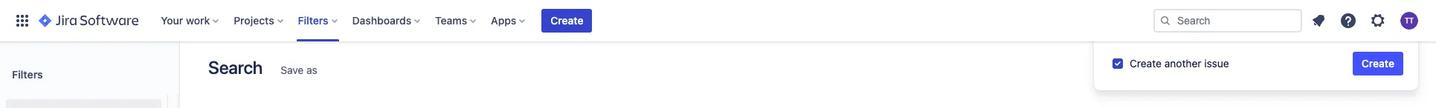 Task type: describe. For each thing, give the bounding box(es) containing it.
issue
[[1205, 57, 1230, 70]]

Description - Main content area, start typing to enter text. text field
[[1134, 32, 1368, 50]]

filters
[[12, 68, 43, 81]]

sidebar navigation image
[[162, 60, 195, 89]]

as
[[307, 64, 318, 77]]

help image
[[1340, 12, 1358, 30]]

notifications image
[[1310, 12, 1328, 30]]

create another issue
[[1130, 57, 1230, 70]]

export button
[[1318, 60, 1384, 83]]

your
[[161, 14, 183, 27]]

projects
[[234, 14, 274, 27]]

your profile and settings image
[[1401, 12, 1419, 30]]

1 horizontal spatial create
[[1130, 57, 1162, 70]]

banner containing your work
[[0, 0, 1437, 42]]

export
[[1346, 65, 1377, 77]]

open in microsoft excel image
[[1193, 65, 1204, 77]]

search image
[[1160, 15, 1172, 27]]

create button inside primary 'element'
[[542, 9, 593, 33]]

2 horizontal spatial create
[[1362, 57, 1395, 70]]

save
[[281, 64, 304, 77]]



Task type: locate. For each thing, give the bounding box(es) containing it.
work
[[186, 14, 210, 27]]

your work button
[[156, 9, 225, 33]]

save as button
[[273, 59, 325, 83]]

another
[[1165, 57, 1202, 70]]

open in google sheets image
[[1225, 65, 1236, 77]]

jira software image
[[39, 12, 139, 30], [39, 12, 139, 30]]

banner
[[0, 0, 1437, 42]]

1 horizontal spatial create button
[[1353, 52, 1404, 76]]

Search field
[[1154, 9, 1303, 33]]

projects button
[[229, 9, 288, 33]]

your work
[[161, 14, 210, 27]]

save as
[[281, 64, 318, 77]]

1 vertical spatial create button
[[1353, 52, 1404, 76]]

appswitcher icon image
[[13, 12, 31, 30]]

0 horizontal spatial create
[[551, 14, 584, 27]]

search
[[208, 57, 263, 78]]

create inside primary 'element'
[[551, 14, 584, 27]]

settings image
[[1370, 12, 1387, 30]]

create button
[[542, 9, 593, 33], [1353, 52, 1404, 76]]

0 horizontal spatial create button
[[542, 9, 593, 33]]

create
[[551, 14, 584, 27], [1130, 57, 1162, 70], [1362, 57, 1395, 70]]

primary element
[[9, 0, 1154, 42]]

0 vertical spatial create button
[[542, 9, 593, 33]]

group
[[6, 95, 161, 109]]



Task type: vqa. For each thing, say whether or not it's contained in the screenshot.
More categories icon at the right top of page
no



